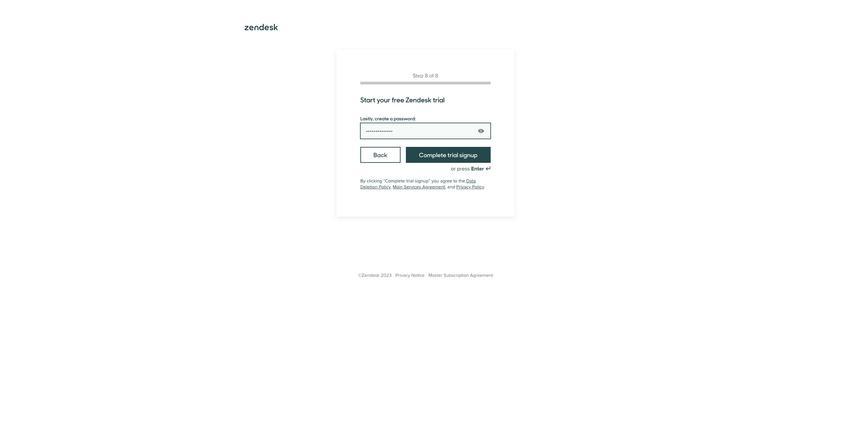 Task type: describe. For each thing, give the bounding box(es) containing it.
complete trial signup
[[419, 151, 478, 159]]

the
[[459, 178, 466, 184]]

"complete
[[384, 178, 405, 184]]

a
[[390, 115, 393, 122]]

1 horizontal spatial privacy
[[457, 184, 471, 190]]

subscription
[[444, 273, 469, 278]]

data
[[467, 178, 476, 184]]

©zendesk 2023
[[358, 273, 392, 278]]

step 8 of 8
[[413, 73, 439, 79]]

by
[[361, 178, 366, 184]]

2 8 from the left
[[436, 73, 439, 79]]

lastly, create a password:
[[361, 115, 416, 122]]

0 horizontal spatial agreement
[[423, 184, 446, 190]]

zendesk
[[406, 95, 432, 104]]

complete
[[419, 151, 447, 159]]

2 vertical spatial trial
[[407, 178, 414, 184]]

lastly,
[[361, 115, 374, 122]]

or press enter
[[451, 166, 484, 172]]

start your free zendesk trial
[[361, 95, 445, 104]]

privacy notice
[[396, 273, 425, 278]]

.
[[484, 184, 485, 190]]

main
[[393, 184, 403, 190]]

step
[[413, 73, 424, 79]]

1 , from the left
[[391, 184, 392, 190]]

of
[[430, 73, 434, 79]]

©zendesk 2023 link
[[358, 273, 392, 278]]

deletion
[[361, 184, 378, 190]]

©zendesk
[[358, 273, 380, 278]]

privacy policy link
[[457, 184, 484, 190]]

1 horizontal spatial trial
[[433, 95, 445, 104]]

notice
[[412, 273, 425, 278]]

privacy notice link
[[396, 273, 425, 278]]

data deletion policy link
[[361, 178, 476, 190]]

to
[[454, 178, 458, 184]]

master subscription agreement link
[[429, 273, 493, 278]]

clicking
[[367, 178, 382, 184]]

complete trial signup button
[[406, 147, 491, 163]]



Task type: vqa. For each thing, say whether or not it's contained in the screenshot.
topmost Install button
no



Task type: locate. For each thing, give the bounding box(es) containing it.
services
[[404, 184, 421, 190]]

Lastly, create a password: password field
[[361, 123, 491, 139]]

agreement down you
[[423, 184, 446, 190]]

1 vertical spatial agreement
[[470, 273, 493, 278]]

2 , from the left
[[446, 184, 447, 190]]

trial up services
[[407, 178, 414, 184]]

and
[[448, 184, 455, 190]]

you
[[432, 178, 439, 184]]

2023
[[381, 273, 392, 278]]

0 vertical spatial privacy
[[457, 184, 471, 190]]

privacy left the notice
[[396, 273, 410, 278]]

data deletion policy
[[361, 178, 476, 190]]

policy
[[379, 184, 391, 190], [473, 184, 484, 190]]

trial
[[433, 95, 445, 104], [448, 151, 459, 159], [407, 178, 414, 184]]

1 policy from the left
[[379, 184, 391, 190]]

0 horizontal spatial policy
[[379, 184, 391, 190]]

start
[[361, 95, 376, 104]]

1 8 from the left
[[425, 73, 428, 79]]

signup
[[460, 151, 478, 159]]

0 horizontal spatial privacy
[[396, 273, 410, 278]]

password:
[[394, 115, 416, 122]]

policy down data
[[473, 184, 484, 190]]

0 vertical spatial trial
[[433, 95, 445, 104]]

1 horizontal spatial policy
[[473, 184, 484, 190]]

8 right of
[[436, 73, 439, 79]]

policy inside data deletion policy
[[379, 184, 391, 190]]

create
[[375, 115, 389, 122]]

or
[[451, 166, 456, 172]]

8
[[425, 73, 428, 79], [436, 73, 439, 79]]

zendesk image
[[245, 24, 278, 30]]

agreement right subscription
[[470, 273, 493, 278]]

8 left of
[[425, 73, 428, 79]]

0 horizontal spatial ,
[[391, 184, 392, 190]]

press
[[457, 166, 470, 172]]

master subscription agreement
[[429, 273, 493, 278]]

, main services agreement , and privacy policy .
[[391, 184, 485, 190]]

0 horizontal spatial trial
[[407, 178, 414, 184]]

policy down the "complete
[[379, 184, 391, 190]]

2 policy from the left
[[473, 184, 484, 190]]

free
[[392, 95, 405, 104]]

0 vertical spatial agreement
[[423, 184, 446, 190]]

trial right zendesk
[[433, 95, 445, 104]]

privacy
[[457, 184, 471, 190], [396, 273, 410, 278]]

trial inside button
[[448, 151, 459, 159]]

, left and
[[446, 184, 447, 190]]

, left main
[[391, 184, 392, 190]]

1 vertical spatial privacy
[[396, 273, 410, 278]]

1 horizontal spatial agreement
[[470, 273, 493, 278]]

1 horizontal spatial 8
[[436, 73, 439, 79]]

back
[[374, 151, 388, 159]]

,
[[391, 184, 392, 190], [446, 184, 447, 190]]

by clicking "complete trial signup" you agree to the
[[361, 178, 467, 184]]

trial up or
[[448, 151, 459, 159]]

agreement
[[423, 184, 446, 190], [470, 273, 493, 278]]

0 horizontal spatial 8
[[425, 73, 428, 79]]

enter image
[[486, 166, 491, 172]]

enter
[[472, 166, 484, 172]]

your
[[377, 95, 391, 104]]

signup"
[[415, 178, 431, 184]]

1 vertical spatial trial
[[448, 151, 459, 159]]

privacy down the
[[457, 184, 471, 190]]

2 horizontal spatial trial
[[448, 151, 459, 159]]

master
[[429, 273, 443, 278]]

back button
[[361, 147, 401, 163]]

agree
[[441, 178, 453, 184]]

1 horizontal spatial ,
[[446, 184, 447, 190]]

main services agreement link
[[393, 184, 446, 190]]



